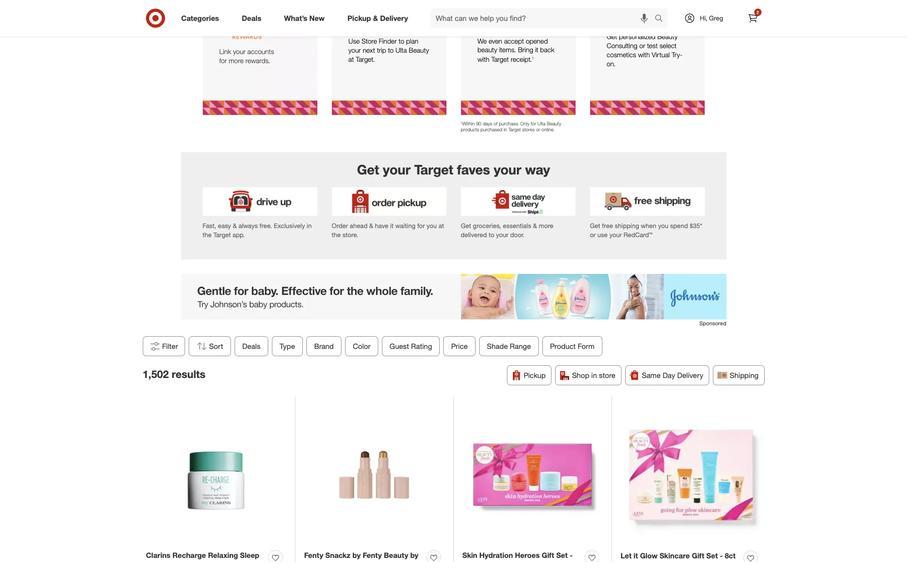 Task type: locate. For each thing, give the bounding box(es) containing it.
fl
[[184, 562, 188, 563]]

for inside link your accounts for more rewards.
[[219, 56, 227, 65]]

get free shipping when you spend $35* or use your redcard™ link
[[583, 180, 712, 245]]

in down purchase.
[[504, 127, 508, 133]]

target inside † within 90 days of purchase. only for ulta beauty products purchased in target stores or online.
[[509, 127, 521, 133]]

deals
[[242, 13, 262, 23], [242, 342, 261, 351]]

8ct
[[726, 552, 736, 561]]

1 horizontal spatial it
[[536, 46, 539, 54]]

- right heroes
[[570, 551, 573, 561]]

ahead
[[350, 222, 368, 230]]

0 horizontal spatial store
[[391, 4, 424, 20]]

more for &
[[539, 222, 554, 230]]

2 the from the left
[[332, 231, 341, 239]]

beauty
[[478, 46, 498, 54]]

shop
[[573, 371, 590, 380]]

What can we help you find? suggestions appear below search field
[[431, 8, 657, 28]]

the inside fast, easy & always free. exclusively in the target app.
[[203, 231, 212, 239]]

store for shop in store
[[600, 371, 616, 380]]

gift right heroes
[[542, 551, 555, 561]]

in inside button
[[592, 371, 598, 380]]

1 horizontal spatial store
[[600, 371, 616, 380]]

or inside † within 90 days of purchase. only for ulta beauty products purchased in target stores or online.
[[537, 127, 541, 133]]

you for get
[[659, 222, 669, 230]]

in right exclusively
[[307, 222, 312, 230]]

relaxing
[[208, 551, 238, 561]]

beauty inside "fenty snackz by fenty beauty by rihanna mini match stix du"
[[384, 551, 409, 561]]

1 horizontal spatial you
[[427, 222, 437, 230]]

let it glow skincare gift set - 8ct - ulta beauty link
[[621, 551, 740, 563]]

set left 8ct
[[707, 552, 719, 561]]

we
[[478, 37, 487, 45]]

to
[[399, 37, 405, 45], [388, 46, 394, 54], [489, 231, 495, 239]]

shade
[[487, 342, 508, 351]]

1 vertical spatial more
[[539, 222, 554, 230]]

greg
[[710, 14, 724, 22]]

fenty snackz by fenty beauty by rihanna mini match stix duo contour & highlighter set - 0.1oz/2pc - ulta beauty image
[[304, 406, 445, 546], [304, 406, 445, 546]]

set inside "skin hydration heroes gift set - 5ct - ulta beauty"
[[557, 551, 568, 561]]

same day delivery button
[[626, 366, 710, 386]]

you up finder
[[381, 17, 404, 34]]

get for get personalized beauty consulting or test select cosmetics with virtual try- on.
[[607, 32, 618, 41]]

† for † within 90 days of purchase. only for ulta beauty products purchased in target stores or online.
[[461, 121, 463, 124]]

1 horizontal spatial by
[[411, 551, 419, 561]]

0 horizontal spatial at
[[349, 55, 354, 63]]

gift right skincare
[[693, 552, 705, 561]]

in
[[504, 127, 508, 133], [307, 222, 312, 230], [592, 371, 598, 380]]

purchased
[[481, 127, 503, 133]]

try-
[[672, 50, 683, 59]]

0 horizontal spatial †
[[461, 121, 463, 124]]

0 horizontal spatial it
[[391, 222, 394, 230]]

0 horizontal spatial or
[[537, 127, 541, 133]]

target
[[492, 55, 509, 63], [509, 127, 521, 133], [415, 162, 454, 178], [214, 231, 231, 239]]

beauty up "stix"
[[384, 551, 409, 561]]

let it glow skincare gift set - 8ct - ulta beauty image
[[621, 406, 762, 546], [621, 406, 762, 546]]

it?
[[525, 4, 540, 20]]

categories link
[[174, 8, 231, 28]]

beauty up select on the top
[[658, 32, 678, 41]]

your left the "door."
[[497, 231, 509, 239]]

1 vertical spatial store
[[600, 371, 616, 380]]

0 horizontal spatial more
[[229, 56, 244, 65]]

delivery right day
[[678, 371, 704, 380]]

beauty down the glow
[[642, 562, 667, 563]]

test
[[648, 41, 658, 50]]

deals up accounts on the left of the page
[[242, 13, 262, 23]]

ulta up online.
[[538, 121, 546, 127]]

at right waiting
[[439, 222, 444, 230]]

ulta down relaxing
[[205, 562, 219, 563]]

1 horizontal spatial at
[[439, 222, 444, 230]]

store right a
[[391, 4, 424, 20]]

it down the opened
[[536, 46, 539, 54]]

for inside † within 90 days of purchase. only for ulta beauty products purchased in target stores or online.
[[531, 121, 537, 127]]

0 horizontal spatial gift
[[542, 551, 555, 561]]

0 horizontal spatial by
[[353, 551, 361, 561]]

1 horizontal spatial for
[[418, 222, 425, 230]]

target left faves on the right of the page
[[415, 162, 454, 178]]

or inside get personalized beauty consulting or test select cosmetics with virtual try- on.
[[640, 41, 646, 50]]

on.
[[607, 59, 616, 68]]

get inside get personalized beauty consulting or test select cosmetics with virtual try- on.
[[607, 32, 618, 41]]

what's
[[284, 13, 308, 23]]

2 horizontal spatial it
[[634, 552, 639, 561]]

1 the from the left
[[203, 231, 212, 239]]

1 vertical spatial it
[[391, 222, 394, 230]]

ulta down hydration
[[481, 562, 495, 563]]

ulta inside clarins recharge relaxing sleep mask - 1.7 fl oz - ulta beauty
[[205, 562, 219, 563]]

at inside order ahead & have it waiting for you at the store.
[[439, 222, 444, 230]]

& right essentials
[[534, 222, 538, 230]]

redcard™
[[624, 231, 653, 239]]

beauty inside clarins recharge relaxing sleep mask - 1.7 fl oz - ulta beauty
[[221, 562, 246, 563]]

you right when
[[659, 222, 669, 230]]

for inside order ahead & have it waiting for you at the store.
[[418, 222, 425, 230]]

get up delivered
[[461, 222, 472, 230]]

get up consulting
[[607, 32, 618, 41]]

0 horizontal spatial in
[[307, 222, 312, 230]]

1 horizontal spatial more
[[539, 222, 554, 230]]

0 vertical spatial it
[[536, 46, 539, 54]]

1 horizontal spatial gift
[[693, 552, 705, 561]]

clarins recharge relaxing sleep mask - 1.7 fl oz - ulta beauty image
[[146, 406, 286, 546], [146, 406, 286, 546]]

hi, greg
[[701, 14, 724, 22]]

0 horizontal spatial pickup
[[348, 13, 371, 23]]

beauty down hydration
[[497, 562, 521, 563]]

0 vertical spatial or
[[640, 41, 646, 50]]

1 vertical spatial delivery
[[678, 371, 704, 380]]

services
[[607, 13, 662, 29]]

more inside get groceries, essentials & more delivered to your door.
[[539, 222, 554, 230]]

0 vertical spatial store
[[391, 4, 424, 20]]

1 vertical spatial †
[[461, 121, 463, 124]]

it inside order ahead & have it waiting for you at the store.
[[391, 222, 394, 230]]

deals inside the "deals" button
[[242, 342, 261, 351]]

1 vertical spatial in
[[307, 222, 312, 230]]

with down beauty
[[478, 55, 490, 63]]

2 vertical spatial in
[[592, 371, 598, 380]]

deals button
[[235, 337, 268, 357]]

set
[[557, 551, 568, 561], [707, 552, 719, 561]]

use store finder to plan your next trip to ulta beauty at target.
[[349, 37, 429, 63]]

find
[[349, 4, 376, 20]]

0 horizontal spatial set
[[557, 551, 568, 561]]

1 horizontal spatial delivery
[[678, 371, 704, 380]]

or left the test
[[640, 41, 646, 50]]

store right "shop"
[[600, 371, 616, 380]]

hydration
[[480, 551, 513, 561]]

1 vertical spatial to
[[388, 46, 394, 54]]

advertisement region
[[181, 274, 727, 320]]

we even accept opened beauty items. bring it back with target receipt.
[[478, 37, 555, 63]]

- right "5ct"
[[476, 562, 479, 563]]

free shipping image
[[591, 187, 705, 216]]

find a store near you
[[349, 4, 424, 34]]

use
[[349, 37, 360, 45]]

store inside "find a store near you"
[[391, 4, 424, 20]]

order pickup image
[[332, 187, 447, 216]]

0 vertical spatial more
[[229, 56, 244, 65]]

or
[[640, 41, 646, 50], [537, 127, 541, 133], [591, 231, 596, 239]]

0 vertical spatial †
[[532, 56, 534, 60]]

more
[[229, 56, 244, 65], [539, 222, 554, 230]]

ulta down let
[[626, 562, 640, 563]]

delivery inside button
[[678, 371, 704, 380]]

1 horizontal spatial the
[[332, 231, 341, 239]]

pickup up use at the top left
[[348, 13, 371, 23]]

price button
[[444, 337, 476, 357]]

purchase.
[[499, 121, 519, 127]]

you for find
[[381, 17, 404, 34]]

with down the test
[[639, 50, 651, 59]]

select
[[660, 41, 677, 50]]

1 vertical spatial or
[[537, 127, 541, 133]]

ulta inside let it glow skincare gift set - 8ct - ulta beauty
[[626, 562, 640, 563]]

to down groceries,
[[489, 231, 495, 239]]

it right let
[[634, 552, 639, 561]]

0 horizontal spatial for
[[219, 56, 227, 65]]

for down link
[[219, 56, 227, 65]]

fenty up "stix"
[[363, 551, 382, 561]]

store for find a store near you
[[391, 4, 424, 20]]

2 vertical spatial it
[[634, 552, 639, 561]]

finder
[[379, 37, 397, 45]]

pickup
[[348, 13, 371, 23], [524, 371, 546, 380]]

2 vertical spatial for
[[418, 222, 425, 230]]

your down use at the top left
[[349, 46, 361, 54]]

store inside shop in store button
[[600, 371, 616, 380]]

1 horizontal spatial or
[[591, 231, 596, 239]]

what's new link
[[277, 8, 336, 28]]

2 link
[[743, 8, 763, 28]]

your inside the get free shipping when you spend $35* or use your redcard™
[[610, 231, 622, 239]]

&
[[373, 13, 378, 23], [233, 222, 237, 230], [370, 222, 374, 230], [534, 222, 538, 230]]

1 vertical spatial for
[[531, 121, 537, 127]]

beauty up personalized
[[607, 0, 652, 16]]

in right "shop"
[[592, 371, 598, 380]]

you inside the get free shipping when you spend $35* or use your redcard™
[[659, 222, 669, 230]]

or left the 'use'
[[591, 231, 596, 239]]

cosmetics
[[607, 50, 637, 59]]

target down purchase.
[[509, 127, 521, 133]]

1 horizontal spatial with
[[639, 50, 651, 59]]

† for †
[[532, 56, 534, 60]]

2 horizontal spatial you
[[659, 222, 669, 230]]

sleep
[[240, 551, 260, 561]]

at left target.
[[349, 55, 354, 63]]

2 vertical spatial or
[[591, 231, 596, 239]]

0 horizontal spatial fenty
[[304, 551, 324, 561]]

search button
[[651, 8, 673, 30]]

color button
[[345, 337, 378, 357]]

waiting
[[396, 222, 416, 230]]

& up app.
[[233, 222, 237, 230]]

0 vertical spatial pickup
[[348, 13, 371, 23]]

consulting
[[607, 41, 638, 50]]

1 horizontal spatial fenty
[[363, 551, 382, 561]]

fenty snackz by fenty beauty by rihanna mini match stix du
[[304, 551, 419, 563]]

fenty up rihanna
[[304, 551, 324, 561]]

1 horizontal spatial pickup
[[524, 371, 546, 380]]

1 vertical spatial pickup
[[524, 371, 546, 380]]

† down bring
[[532, 56, 534, 60]]

2 horizontal spatial for
[[531, 121, 537, 127]]

set inside let it glow skincare gift set - 8ct - ulta beauty
[[707, 552, 719, 561]]

hi,
[[701, 14, 708, 22]]

† up the products
[[461, 121, 463, 124]]

fast, easy & always free. exclusively in the target app.
[[203, 222, 312, 239]]

mini
[[335, 562, 350, 563]]

0 horizontal spatial the
[[203, 231, 212, 239]]

filter
[[162, 342, 178, 351]]

to left plan
[[399, 37, 405, 45]]

0 horizontal spatial you
[[381, 17, 404, 34]]

pickup down range at the right of the page
[[524, 371, 546, 380]]

it inside we even accept opened beauty items. bring it back with target receipt.
[[536, 46, 539, 54]]

it right have
[[391, 222, 394, 230]]

your right link
[[233, 47, 246, 56]]

beauty up online.
[[547, 121, 562, 127]]

0 vertical spatial at
[[349, 55, 354, 63]]

your down free
[[610, 231, 622, 239]]

beauty down relaxing
[[221, 562, 246, 563]]

personalized
[[620, 32, 656, 41]]

more right essentials
[[539, 222, 554, 230]]

with
[[639, 50, 651, 59], [478, 55, 490, 63]]

1,502
[[143, 368, 169, 381]]

0 vertical spatial for
[[219, 56, 227, 65]]

get inside the get free shipping when you spend $35* or use your redcard™
[[591, 222, 601, 230]]

1 horizontal spatial set
[[707, 552, 719, 561]]

for right waiting
[[418, 222, 425, 230]]

2
[[757, 10, 760, 15]]

target down easy
[[214, 231, 231, 239]]

bring
[[518, 46, 534, 54]]

1 vertical spatial at
[[439, 222, 444, 230]]

deals right sort
[[242, 342, 261, 351]]

0 vertical spatial to
[[399, 37, 405, 45]]

get up the 'use'
[[591, 222, 601, 230]]

your inside use store finder to plan your next trip to ulta beauty at target.
[[349, 46, 361, 54]]

- left 8ct
[[721, 552, 724, 561]]

0 horizontal spatial with
[[478, 55, 490, 63]]

deals inside deals link
[[242, 13, 262, 23]]

the down order
[[332, 231, 341, 239]]

ulta down plan
[[396, 46, 407, 54]]

pickup inside button
[[524, 371, 546, 380]]

0 vertical spatial in
[[504, 127, 508, 133]]

& left have
[[370, 222, 374, 230]]

to right trip
[[388, 46, 394, 54]]

stix
[[375, 562, 388, 563]]

skin hydration heroes gift set - 5ct - ulta beauty image
[[463, 406, 603, 546], [463, 406, 603, 546]]

link
[[219, 47, 231, 56]]

more down link
[[229, 56, 244, 65]]

1 horizontal spatial †
[[532, 56, 534, 60]]

product form button
[[543, 337, 603, 357]]

brand
[[314, 342, 334, 351]]

0 horizontal spatial delivery
[[380, 13, 408, 23]]

target down "items."
[[492, 55, 509, 63]]

2 horizontal spatial or
[[640, 41, 646, 50]]

2 horizontal spatial in
[[592, 371, 598, 380]]

you inside "find a store near you"
[[381, 17, 404, 34]]

0 vertical spatial delivery
[[380, 13, 408, 23]]

gift inside "skin hydration heroes gift set - 5ct - ulta beauty"
[[542, 551, 555, 561]]

2 vertical spatial to
[[489, 231, 495, 239]]

† inside † within 90 days of purchase. only for ulta beauty products purchased in target stores or online.
[[461, 121, 463, 124]]

you
[[381, 17, 404, 34], [427, 222, 437, 230], [659, 222, 669, 230]]

you right waiting
[[427, 222, 437, 230]]

1 vertical spatial deals
[[242, 342, 261, 351]]

get inside get groceries, essentials & more delivered to your door.
[[461, 222, 472, 230]]

shade range button
[[479, 337, 539, 357]]

0 vertical spatial deals
[[242, 13, 262, 23]]

1 horizontal spatial in
[[504, 127, 508, 133]]

store
[[362, 37, 377, 45]]

by
[[353, 551, 361, 561], [411, 551, 419, 561]]

more for for
[[229, 56, 244, 65]]

get up order pickup image
[[357, 162, 380, 178]]

ulta inside use store finder to plan your next trip to ulta beauty at target.
[[396, 46, 407, 54]]

2 horizontal spatial to
[[489, 231, 495, 239]]

1 by from the left
[[353, 551, 361, 561]]

app.
[[233, 231, 245, 239]]

free.
[[260, 222, 272, 230]]

delivery up finder
[[380, 13, 408, 23]]

or right stores
[[537, 127, 541, 133]]

product form
[[550, 342, 595, 351]]

set right heroes
[[557, 551, 568, 561]]

pickup for pickup
[[524, 371, 546, 380]]

receipt.
[[511, 55, 532, 63]]

more inside link your accounts for more rewards.
[[229, 56, 244, 65]]

drive up image
[[203, 187, 317, 216]]

within
[[463, 121, 475, 127]]

the down fast,
[[203, 231, 212, 239]]

for up stores
[[531, 121, 537, 127]]

delivery for same day delivery
[[678, 371, 704, 380]]

beauty down plan
[[409, 46, 429, 54]]



Task type: describe. For each thing, give the bounding box(es) containing it.
with inside get personalized beauty consulting or test select cosmetics with virtual try- on.
[[639, 50, 651, 59]]

you inside order ahead & have it waiting for you at the store.
[[427, 222, 437, 230]]

guest
[[390, 342, 409, 351]]

delivered
[[461, 231, 487, 239]]

your inside get groceries, essentials & more delivered to your door.
[[497, 231, 509, 239]]

delivery for pickup & delivery
[[380, 13, 408, 23]]

of
[[494, 121, 498, 127]]

beauty inside get personalized beauty consulting or test select cosmetics with virtual try- on.
[[658, 32, 678, 41]]

same day delivery, delivered with shipt image
[[461, 187, 576, 216]]

- left 1.7
[[167, 562, 170, 563]]

target inside fast, easy & always free. exclusively in the target app.
[[214, 231, 231, 239]]

deals for deals link
[[242, 13, 262, 23]]

it inside let it glow skincare gift set - 8ct - ulta beauty
[[634, 552, 639, 561]]

sort button
[[189, 337, 231, 357]]

ulta inside "skin hydration heroes gift set - 5ct - ulta beauty"
[[481, 562, 495, 563]]

beauty inside use store finder to plan your next trip to ulta beauty at target.
[[409, 46, 429, 54]]

get groceries, essentials & more delivered to your door. link
[[454, 180, 583, 245]]

price
[[451, 342, 468, 351]]

shipping button
[[714, 366, 765, 386]]

door.
[[511, 231, 525, 239]]

return it? you can.
[[478, 4, 540, 34]]

beauty inside let it glow skincare gift set - 8ct - ulta beauty
[[642, 562, 667, 563]]

shop in store button
[[556, 366, 622, 386]]

days
[[483, 121, 493, 127]]

snackz
[[326, 551, 351, 561]]

1,502 results
[[143, 368, 206, 381]]

even
[[489, 37, 503, 45]]

form
[[578, 342, 595, 351]]

& inside get groceries, essentials & more delivered to your door.
[[534, 222, 538, 230]]

you
[[478, 17, 501, 34]]

beauty inside beauty services
[[607, 0, 652, 16]]

groceries,
[[473, 222, 502, 230]]

what's new
[[284, 13, 325, 23]]

get personalized beauty consulting or test select cosmetics with virtual try- on.
[[607, 32, 683, 68]]

pickup for pickup & delivery
[[348, 13, 371, 23]]

the inside order ahead & have it waiting for you at the store.
[[332, 231, 341, 239]]

items.
[[500, 46, 517, 54]]

use
[[598, 231, 608, 239]]

online.
[[542, 127, 555, 133]]

essentials
[[503, 222, 532, 230]]

1 horizontal spatial to
[[399, 37, 405, 45]]

only
[[521, 121, 530, 127]]

brand button
[[307, 337, 342, 357]]

shop in store
[[573, 371, 616, 380]]

ulta inside † within 90 days of purchase. only for ulta beauty products purchased in target stores or online.
[[538, 121, 546, 127]]

shade range
[[487, 342, 531, 351]]

plan
[[407, 37, 419, 45]]

let it glow skincare gift set - 8ct - ulta beauty
[[621, 552, 736, 563]]

target inside we even accept opened beauty items. bring it back with target receipt.
[[492, 55, 509, 63]]

accounts
[[248, 47, 274, 56]]

color
[[353, 342, 371, 351]]

near
[[349, 17, 377, 34]]

beauty inside † within 90 days of purchase. only for ulta beauty products purchased in target stores or online.
[[547, 121, 562, 127]]

$35*
[[690, 222, 703, 230]]

get for get free shipping when you spend $35* or use your redcard™
[[591, 222, 601, 230]]

order ahead & have it waiting for you at the store. link
[[325, 180, 454, 245]]

faves
[[457, 162, 491, 178]]

pickup button
[[507, 366, 552, 386]]

when
[[642, 222, 657, 230]]

way
[[526, 162, 551, 178]]

& inside order ahead & have it waiting for you at the store.
[[370, 222, 374, 230]]

oz
[[190, 562, 198, 563]]

2 by from the left
[[411, 551, 419, 561]]

2 fenty from the left
[[363, 551, 382, 561]]

with inside we even accept opened beauty items. bring it back with target receipt.
[[478, 55, 490, 63]]

sponsored
[[700, 320, 727, 327]]

beauty inside "skin hydration heroes gift set - 5ct - ulta beauty"
[[497, 562, 521, 563]]

next
[[363, 46, 375, 54]]

at inside use store finder to plan your next trip to ulta beauty at target.
[[349, 55, 354, 63]]

match
[[352, 562, 373, 563]]

target.
[[356, 55, 375, 63]]

& inside fast, easy & always free. exclusively in the target app.
[[233, 222, 237, 230]]

1.7
[[172, 562, 182, 563]]

categories
[[181, 13, 219, 23]]

order
[[332, 222, 348, 230]]

gift inside let it glow skincare gift set - 8ct - ulta beauty
[[693, 552, 705, 561]]

fast, easy & always free. exclusively in the target app. link
[[195, 180, 325, 245]]

in inside † within 90 days of purchase. only for ulta beauty products purchased in target stores or online.
[[504, 127, 508, 133]]

in inside fast, easy & always free. exclusively in the target app.
[[307, 222, 312, 230]]

target circle + ultamate rewards image
[[203, 0, 317, 115]]

can.
[[505, 17, 532, 34]]

5ct
[[463, 562, 474, 563]]

opened
[[526, 37, 548, 45]]

- down let
[[621, 562, 624, 563]]

shipping
[[615, 222, 640, 230]]

let
[[621, 552, 632, 561]]

day
[[663, 371, 676, 380]]

deals for the "deals" button
[[242, 342, 261, 351]]

get for get your target faves your way
[[357, 162, 380, 178]]

0 horizontal spatial to
[[388, 46, 394, 54]]

get for get groceries, essentials & more delivered to your door.
[[461, 222, 472, 230]]

your left way
[[494, 162, 522, 178]]

to inside get groceries, essentials & more delivered to your door.
[[489, 231, 495, 239]]

recharge
[[173, 551, 206, 561]]

skincare
[[660, 552, 691, 561]]

pickup & delivery
[[348, 13, 408, 23]]

1 fenty from the left
[[304, 551, 324, 561]]

rewards.
[[246, 56, 270, 65]]

easy
[[218, 222, 231, 230]]

sort
[[209, 342, 223, 351]]

- right the oz on the bottom of page
[[200, 562, 203, 563]]

& left a
[[373, 13, 378, 23]]

results
[[172, 368, 206, 381]]

have
[[375, 222, 389, 230]]

product
[[550, 342, 576, 351]]

link your accounts for more rewards.
[[219, 47, 274, 65]]

clarins recharge relaxing sleep mask - 1.7 fl oz - ulta beauty link
[[146, 551, 265, 563]]

your inside link your accounts for more rewards.
[[233, 47, 246, 56]]

stores
[[523, 127, 535, 133]]

store.
[[343, 231, 359, 239]]

or inside the get free shipping when you spend $35* or use your redcard™
[[591, 231, 596, 239]]

products
[[461, 127, 480, 133]]

back
[[541, 46, 555, 54]]

shipping
[[730, 371, 759, 380]]

virtual
[[652, 50, 670, 59]]

trip
[[377, 46, 387, 54]]

always
[[239, 222, 258, 230]]

new
[[310, 13, 325, 23]]

filter button
[[143, 337, 185, 357]]

deals link
[[234, 8, 273, 28]]

your up order pickup image
[[383, 162, 411, 178]]



Task type: vqa. For each thing, say whether or not it's contained in the screenshot.
Let
yes



